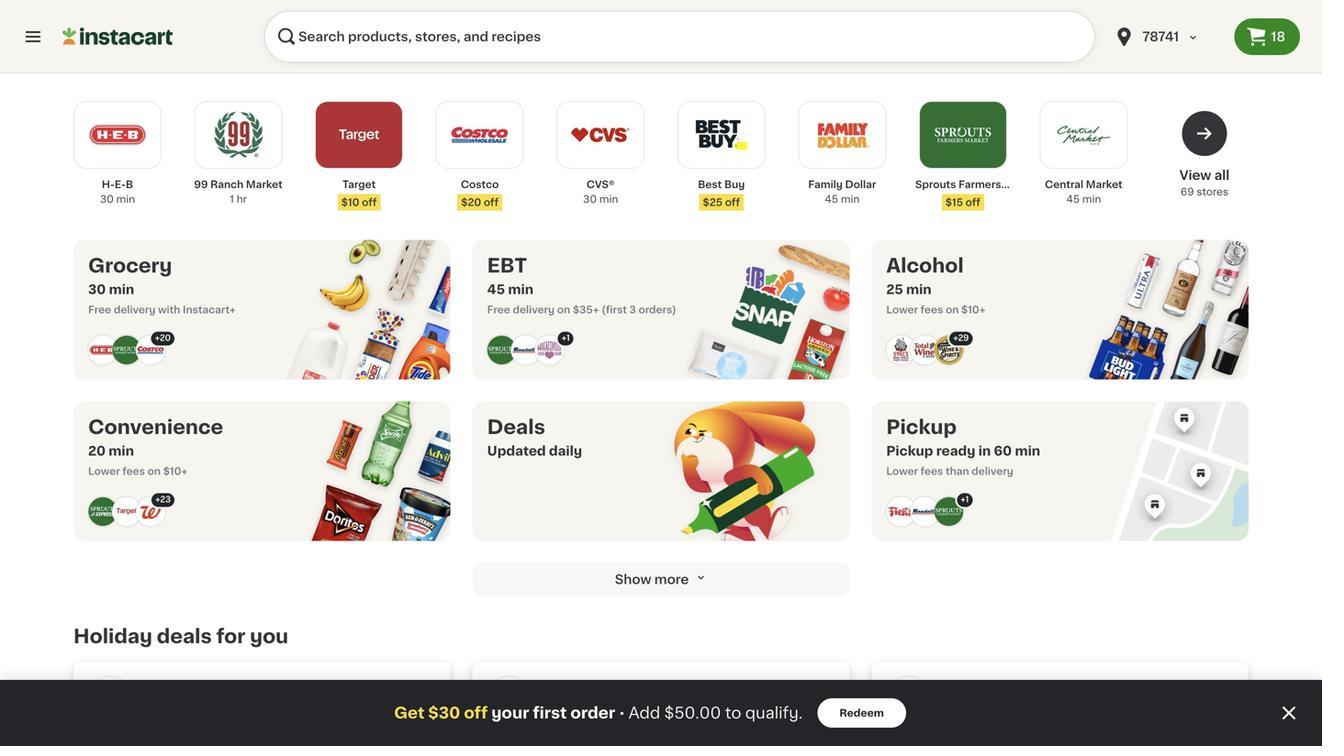 Task type: describe. For each thing, give the bounding box(es) containing it.
lower for convenience
[[88, 466, 120, 477]]

family dollar
[[542, 680, 631, 693]]

add
[[629, 706, 660, 721]]

off down family dollar
[[570, 704, 589, 717]]

fees for convenience
[[122, 466, 145, 477]]

99
[[194, 179, 208, 190]]

1 for pickup
[[965, 496, 969, 504]]

+ for grocery
[[155, 334, 160, 342]]

25
[[886, 283, 903, 296]]

$10+ for convenience
[[163, 466, 187, 477]]

view
[[1180, 169, 1211, 182]]

sprouts farmers market $15 off
[[915, 179, 1040, 207]]

h-e-b 30 min
[[100, 179, 135, 204]]

delivery for grocery
[[114, 305, 156, 315]]

1 pickup from the top
[[886, 418, 957, 437]]

20 for +
[[160, 334, 171, 342]]

delivery for ebt
[[513, 305, 555, 315]]

1 vertical spatial holiday
[[592, 704, 644, 717]]

ready
[[936, 445, 975, 458]]

farmers
[[959, 179, 1001, 190]]

your
[[491, 706, 529, 721]]

min inside ebt 45 min free delivery on $35+ (first 3 orders)
[[508, 283, 533, 296]]

60
[[994, 445, 1012, 458]]

buy
[[724, 179, 745, 190]]

costco
[[461, 179, 499, 190]]

lower for alcohol
[[886, 305, 918, 315]]

spec's logo image
[[886, 336, 916, 365]]

off inside costco $20 off
[[484, 197, 499, 207]]

travis heights wine & spirits logo image
[[934, 336, 963, 365]]

instacart+
[[183, 305, 236, 315]]

holiday deals for you
[[73, 627, 288, 646]]

in
[[978, 445, 991, 458]]

$10 off holiday essentials
[[544, 704, 714, 717]]

market for sprouts farmers market $15 off
[[1004, 179, 1040, 190]]

sprouts farmers market image
[[932, 104, 994, 166]]

b
[[126, 179, 133, 190]]

fees for alcohol
[[921, 305, 943, 315]]

stores
[[1197, 187, 1229, 197]]

updated
[[487, 445, 546, 458]]

20 for convenience
[[88, 445, 106, 458]]

30 inside h-e-b 30 min
[[100, 194, 114, 204]]

min inside "family dollar 45 min"
[[841, 194, 860, 204]]

target: fast delivery logo image
[[112, 497, 141, 527]]

2 pickup from the top
[[886, 445, 933, 458]]

18 button
[[1234, 18, 1300, 55]]

off inside target $10 off
[[362, 197, 377, 207]]

alcohol
[[886, 256, 964, 275]]

78741
[[1142, 30, 1179, 43]]

sprouts express logo image
[[88, 497, 118, 527]]

first
[[533, 706, 567, 721]]

$50.00
[[664, 706, 721, 721]]

3
[[629, 305, 636, 315]]

more
[[654, 573, 689, 586]]

cvs® image
[[569, 104, 632, 166]]

target $10 off
[[341, 179, 377, 207]]

costco image
[[449, 104, 511, 166]]

best buy image
[[690, 104, 753, 166]]

alcohol 25 min lower fees on $10+
[[886, 256, 986, 315]]

$25
[[703, 197, 723, 207]]

redeem button
[[817, 699, 906, 728]]

randalls logo image for pickup
[[910, 497, 940, 527]]

cvs® 30 min
[[583, 179, 618, 204]]

daily
[[549, 445, 582, 458]]

deals
[[487, 418, 545, 437]]

1 for ebt
[[566, 334, 570, 342]]

sprouts
[[915, 179, 956, 190]]

+ for pickup
[[961, 496, 965, 504]]

grocery heading
[[88, 255, 236, 277]]

central market image
[[1053, 104, 1115, 166]]

fiesta mart logo image
[[886, 497, 916, 527]]

1 horizontal spatial $10
[[544, 704, 567, 717]]

29
[[958, 334, 969, 342]]

best buy $25 off
[[698, 179, 745, 207]]

ebt
[[487, 256, 527, 275]]

all
[[1214, 169, 1230, 182]]

target image
[[328, 104, 390, 166]]

lowe's link
[[73, 662, 450, 736]]

99 ranch market image
[[207, 104, 270, 166]]

h e b image
[[86, 104, 149, 166]]

$10 inside target $10 off
[[341, 197, 359, 207]]

show
[[615, 573, 651, 586]]

fees inside pickup pickup ready in 60 min lower fees than delivery
[[921, 466, 943, 477]]

with
[[158, 305, 180, 315]]

e-
[[115, 179, 126, 190]]

qualify.
[[745, 706, 803, 721]]

ebt 45 min free delivery on $35+ (first 3 orders)
[[487, 256, 676, 315]]

pickup heading
[[886, 416, 1040, 438]]

for
[[216, 627, 245, 646]]

delivery inside pickup pickup ready in 60 min lower fees than delivery
[[972, 466, 1014, 477]]

ranch
[[210, 179, 244, 190]]

45 inside central market 45 min
[[1066, 194, 1080, 204]]

free for ebt
[[487, 305, 510, 315]]

min inside h-e-b 30 min
[[116, 194, 135, 204]]

deals updated daily
[[487, 418, 582, 458]]

deals
[[157, 627, 212, 646]]

family dollar image
[[811, 104, 873, 166]]

redeem
[[839, 708, 884, 718]]

costco logo image
[[136, 336, 165, 365]]

family for family dollar 45 min
[[808, 179, 843, 190]]

get
[[394, 706, 425, 721]]

23
[[160, 496, 171, 504]]

cvs®
[[587, 179, 615, 190]]

than
[[946, 466, 969, 477]]



Task type: locate. For each thing, give the bounding box(es) containing it.
min inside central market 45 min
[[1082, 194, 1101, 204]]

+ 1
[[562, 334, 570, 342], [961, 496, 969, 504]]

sprouts farmers market logo image down than
[[934, 497, 963, 527]]

min inside pickup pickup ready in 60 min lower fees than delivery
[[1015, 445, 1040, 458]]

convenience 20 min lower fees on $10+
[[88, 418, 223, 477]]

off down buy
[[725, 197, 740, 207]]

1 vertical spatial 1
[[566, 334, 570, 342]]

delivery
[[114, 305, 156, 315], [513, 305, 555, 315], [972, 466, 1014, 477]]

1 free from the left
[[88, 305, 111, 315]]

h-e-b logo image
[[88, 336, 118, 365]]

45 down "central" at the right top of the page
[[1066, 194, 1080, 204]]

instacart image
[[62, 26, 173, 48]]

0 vertical spatial $10+
[[961, 305, 986, 315]]

delivery inside grocery 30 min free delivery with instacart+
[[114, 305, 156, 315]]

+ 1 down ebt 45 min free delivery on $35+ (first 3 orders)
[[562, 334, 570, 342]]

min down b
[[116, 194, 135, 204]]

view all 69 stores
[[1180, 169, 1230, 197]]

free inside ebt 45 min free delivery on $35+ (first 3 orders)
[[487, 305, 510, 315]]

0 horizontal spatial randalls logo image
[[511, 336, 540, 365]]

randalls logo image up deals heading
[[511, 336, 540, 365]]

off right $30
[[464, 706, 488, 721]]

dollar down family dollar image
[[845, 179, 876, 190]]

lower up the fiesta mart logo
[[886, 466, 918, 477]]

0 horizontal spatial $10
[[341, 197, 359, 207]]

1 vertical spatial family
[[542, 680, 588, 693]]

0 horizontal spatial market
[[246, 179, 283, 190]]

0 horizontal spatial sprouts farmers market logo image
[[112, 336, 141, 365]]

min right 25
[[906, 283, 932, 296]]

0 vertical spatial 20
[[160, 334, 171, 342]]

off down target
[[362, 197, 377, 207]]

$10+ for alcohol
[[961, 305, 986, 315]]

central
[[1045, 179, 1084, 190]]

free down ebt
[[487, 305, 510, 315]]

min down ebt
[[508, 283, 533, 296]]

2 horizontal spatial dollar
[[941, 680, 982, 693]]

$15
[[945, 197, 963, 207]]

fees inside 'alcohol 25 min lower fees on $10+'
[[921, 305, 943, 315]]

18
[[1271, 30, 1285, 43]]

fees
[[921, 305, 943, 315], [122, 466, 145, 477], [921, 466, 943, 477]]

delivery left with
[[114, 305, 156, 315]]

1 78741 button from the left
[[1102, 11, 1234, 62]]

+ down with
[[155, 334, 160, 342]]

convenience
[[88, 418, 223, 437]]

family down family dollar image
[[808, 179, 843, 190]]

min down convenience heading
[[109, 445, 134, 458]]

2 market from the left
[[1004, 179, 1040, 190]]

off right $15
[[966, 197, 981, 207]]

+ 20
[[155, 334, 171, 342]]

treatment tracker modal dialog
[[0, 680, 1322, 746]]

on inside 'alcohol 25 min lower fees on $10+'
[[946, 305, 959, 315]]

on up + 23
[[147, 466, 161, 477]]

off inside sprouts farmers market $15 off
[[966, 197, 981, 207]]

1 left hr
[[230, 194, 234, 204]]

min right the to
[[748, 704, 772, 717]]

market for 99 ranch market 1 hr
[[246, 179, 283, 190]]

$10+ inside 'alcohol 25 min lower fees on $10+'
[[961, 305, 986, 315]]

randalls logo image
[[511, 336, 540, 365], [910, 497, 940, 527]]

$10+ up 29
[[961, 305, 986, 315]]

1 horizontal spatial holiday
[[592, 704, 644, 717]]

costco $20 off
[[461, 179, 499, 207]]

min right the 60
[[1015, 445, 1040, 458]]

min down "central" at the right top of the page
[[1082, 194, 1101, 204]]

1 horizontal spatial family
[[808, 179, 843, 190]]

69
[[1181, 187, 1194, 197]]

pickup left ready at the bottom right of page
[[886, 445, 933, 458]]

+ for convenience
[[155, 496, 160, 504]]

+ down ebt 45 min free delivery on $35+ (first 3 orders)
[[562, 334, 566, 342]]

min down the cvs®
[[599, 194, 618, 204]]

1 horizontal spatial $10+
[[961, 305, 986, 315]]

sprouts farmers market logo image left the wheatsville co-op logo
[[487, 336, 517, 365]]

market right "central" at the right top of the page
[[1086, 179, 1123, 190]]

45 down family dollar image
[[825, 194, 838, 204]]

show more
[[615, 573, 689, 586]]

on up + 29
[[946, 305, 959, 315]]

on left $35+
[[557, 305, 570, 315]]

min
[[116, 194, 135, 204], [599, 194, 618, 204], [841, 194, 860, 204], [1082, 194, 1101, 204], [109, 283, 134, 296], [508, 283, 533, 296], [906, 283, 932, 296], [109, 445, 134, 458], [1015, 445, 1040, 458], [748, 704, 772, 717]]

off
[[362, 197, 377, 207], [484, 197, 499, 207], [725, 197, 740, 207], [966, 197, 981, 207], [570, 704, 589, 717], [464, 706, 488, 721]]

free inside grocery 30 min free delivery with instacart+
[[88, 305, 111, 315]]

0 horizontal spatial free
[[88, 305, 111, 315]]

h-
[[102, 179, 115, 190]]

on
[[557, 305, 570, 315], [946, 305, 959, 315], [147, 466, 161, 477]]

1 vertical spatial randalls logo image
[[910, 497, 940, 527]]

+
[[155, 334, 160, 342], [562, 334, 566, 342], [953, 334, 958, 342], [155, 496, 160, 504], [961, 496, 965, 504]]

+ 1 down than
[[961, 496, 969, 504]]

None search field
[[264, 11, 1095, 62]]

+ right target: fast delivery logo
[[155, 496, 160, 504]]

(first
[[602, 305, 627, 315]]

on for convenience
[[147, 466, 161, 477]]

0 vertical spatial $10
[[341, 197, 359, 207]]

fees up total wine & more logo
[[921, 305, 943, 315]]

1 vertical spatial $10+
[[163, 466, 187, 477]]

market
[[246, 179, 283, 190], [1004, 179, 1040, 190], [1086, 179, 1123, 190]]

0 horizontal spatial on
[[147, 466, 161, 477]]

grocery
[[88, 256, 172, 275]]

family dollar 45 min
[[808, 179, 876, 204]]

+ for alcohol
[[953, 334, 958, 342]]

2 horizontal spatial on
[[946, 305, 959, 315]]

1 horizontal spatial + 1
[[961, 496, 969, 504]]

1 horizontal spatial delivery
[[513, 305, 555, 315]]

1 horizontal spatial market
[[1004, 179, 1040, 190]]

20 inside convenience 20 min lower fees on $10+
[[88, 445, 106, 458]]

0 horizontal spatial 20
[[88, 445, 106, 458]]

0 vertical spatial + 1
[[562, 334, 570, 342]]

30 down h-
[[100, 194, 114, 204]]

2 horizontal spatial delivery
[[972, 466, 1014, 477]]

min inside convenience 20 min lower fees on $10+
[[109, 445, 134, 458]]

30 inside the cvs® 30 min
[[583, 194, 597, 204]]

essentials
[[647, 704, 714, 717]]

78741 button
[[1102, 11, 1234, 62], [1113, 11, 1223, 62]]

market inside central market 45 min
[[1086, 179, 1123, 190]]

convenience heading
[[88, 416, 223, 438]]

45 inside "family dollar 45 min"
[[825, 194, 838, 204]]

99 ranch market 1 hr
[[194, 179, 283, 204]]

1 horizontal spatial dollar
[[845, 179, 876, 190]]

dollar inside "family dollar 45 min"
[[845, 179, 876, 190]]

tree
[[985, 680, 1015, 693]]

30
[[100, 194, 114, 204], [583, 194, 597, 204], [88, 283, 106, 296]]

+ right total wine & more logo
[[953, 334, 958, 342]]

lowe's
[[143, 680, 190, 693]]

family up first
[[542, 680, 588, 693]]

to
[[725, 706, 741, 721]]

2 78741 button from the left
[[1113, 11, 1223, 62]]

free
[[88, 305, 111, 315], [487, 305, 510, 315]]

fees up target: fast delivery logo
[[122, 466, 145, 477]]

•
[[619, 706, 625, 721]]

30 inside grocery 30 min free delivery with instacart+
[[88, 283, 106, 296]]

best
[[698, 179, 722, 190]]

sprouts farmers market logo image
[[112, 336, 141, 365], [487, 336, 517, 365], [934, 497, 963, 527]]

market up hr
[[246, 179, 283, 190]]

min inside the cvs® 30 min
[[599, 194, 618, 204]]

dollar for family dollar
[[591, 680, 631, 693]]

2 horizontal spatial market
[[1086, 179, 1123, 190]]

min down family dollar image
[[841, 194, 860, 204]]

30 for cvs®
[[583, 194, 597, 204]]

$10
[[341, 197, 359, 207], [544, 704, 567, 717]]

0 horizontal spatial family
[[542, 680, 588, 693]]

get $30 off your first order • add $50.00 to qualify.
[[394, 706, 803, 721]]

delivery down the in
[[972, 466, 1014, 477]]

0 vertical spatial family
[[808, 179, 843, 190]]

dollar tree
[[941, 680, 1015, 693]]

1 vertical spatial 20
[[88, 445, 106, 458]]

$10+ inside convenience 20 min lower fees on $10+
[[163, 466, 187, 477]]

1 vertical spatial + 1
[[961, 496, 969, 504]]

+ down than
[[961, 496, 965, 504]]

dollar tree link
[[872, 662, 1249, 736]]

+ for ebt
[[562, 334, 566, 342]]

1 down than
[[965, 496, 969, 504]]

min inside 'alcohol 25 min lower fees on $10+'
[[906, 283, 932, 296]]

off inside 'treatment tracker modal' dialog
[[464, 706, 488, 721]]

1 horizontal spatial randalls logo image
[[910, 497, 940, 527]]

min inside grocery 30 min free delivery with instacart+
[[109, 283, 134, 296]]

0 horizontal spatial + 1
[[562, 334, 570, 342]]

0 vertical spatial pickup
[[886, 418, 957, 437]]

central market 45 min
[[1045, 179, 1123, 204]]

0 horizontal spatial $10+
[[163, 466, 187, 477]]

30 down grocery
[[88, 283, 106, 296]]

20
[[160, 334, 171, 342], [88, 445, 106, 458]]

$20
[[461, 197, 481, 207]]

1 horizontal spatial 20
[[160, 334, 171, 342]]

45 down ebt
[[487, 283, 505, 296]]

0 horizontal spatial 1
[[230, 194, 234, 204]]

market inside the 99 ranch market 1 hr
[[246, 179, 283, 190]]

$35+
[[573, 305, 599, 315]]

off right $20
[[484, 197, 499, 207]]

wheatsville co-op logo image
[[535, 336, 564, 365]]

pickup pickup ready in 60 min lower fees than delivery
[[886, 418, 1040, 477]]

45 min
[[728, 704, 772, 717]]

1
[[230, 194, 234, 204], [566, 334, 570, 342], [965, 496, 969, 504]]

2 vertical spatial 1
[[965, 496, 969, 504]]

20 down with
[[160, 334, 171, 342]]

on for alcohol
[[946, 305, 959, 315]]

0 vertical spatial randalls logo image
[[511, 336, 540, 365]]

0 vertical spatial 1
[[230, 194, 234, 204]]

1 right the wheatsville co-op logo
[[566, 334, 570, 342]]

+ 29
[[953, 334, 969, 342]]

total wine & more logo image
[[910, 336, 940, 365]]

$10 down target
[[341, 197, 359, 207]]

0 vertical spatial holiday
[[73, 627, 152, 646]]

lower inside 'alcohol 25 min lower fees on $10+'
[[886, 305, 918, 315]]

2 horizontal spatial 1
[[965, 496, 969, 504]]

$10+
[[961, 305, 986, 315], [163, 466, 187, 477]]

order
[[571, 706, 615, 721]]

pickup up ready at the bottom right of page
[[886, 418, 957, 437]]

show more button
[[473, 563, 849, 596]]

1 horizontal spatial free
[[487, 305, 510, 315]]

holiday
[[73, 627, 152, 646], [592, 704, 644, 717]]

on for ebt
[[557, 305, 570, 315]]

1 horizontal spatial on
[[557, 305, 570, 315]]

dollar
[[845, 179, 876, 190], [591, 680, 631, 693], [941, 680, 982, 693]]

1 vertical spatial pickup
[[886, 445, 933, 458]]

20 up sprouts express logo
[[88, 445, 106, 458]]

off inside "best buy $25 off"
[[725, 197, 740, 207]]

$10 left order
[[544, 704, 567, 717]]

+ 1 for pickup
[[961, 496, 969, 504]]

0 horizontal spatial dollar
[[591, 680, 631, 693]]

dollar up •
[[591, 680, 631, 693]]

30 for grocery
[[88, 283, 106, 296]]

sprouts farmers market logo image left + 20
[[112, 336, 141, 365]]

fees inside convenience 20 min lower fees on $10+
[[122, 466, 145, 477]]

45 left qualify.
[[728, 704, 745, 717]]

randalls logo image down ready at the bottom right of page
[[910, 497, 940, 527]]

family for family dollar
[[542, 680, 588, 693]]

alcohol heading
[[886, 255, 986, 277]]

family inside "family dollar 45 min"
[[808, 179, 843, 190]]

2 free from the left
[[487, 305, 510, 315]]

hr
[[237, 194, 247, 204]]

dollar left tree
[[941, 680, 982, 693]]

lower down 25
[[886, 305, 918, 315]]

0 horizontal spatial holiday
[[73, 627, 152, 646]]

45 inside ebt 45 min free delivery on $35+ (first 3 orders)
[[487, 283, 505, 296]]

dollar for family dollar 45 min
[[845, 179, 876, 190]]

grocery 30 min free delivery with instacart+
[[88, 256, 236, 315]]

ebt heading
[[487, 255, 676, 277]]

target
[[342, 179, 376, 190]]

Search field
[[264, 11, 1095, 62]]

on inside convenience 20 min lower fees on $10+
[[147, 466, 161, 477]]

market right farmers
[[1004, 179, 1040, 190]]

0 horizontal spatial delivery
[[114, 305, 156, 315]]

randalls logo image for ebt
[[511, 336, 540, 365]]

lower
[[886, 305, 918, 315], [88, 466, 120, 477], [886, 466, 918, 477]]

+ 23
[[155, 496, 171, 504]]

1 market from the left
[[246, 179, 283, 190]]

market inside sprouts farmers market $15 off
[[1004, 179, 1040, 190]]

1 horizontal spatial sprouts farmers market logo image
[[487, 336, 517, 365]]

30 down the cvs®
[[583, 194, 597, 204]]

fees left than
[[921, 466, 943, 477]]

deals heading
[[487, 416, 582, 438]]

$10+ up the 23
[[163, 466, 187, 477]]

1 inside the 99 ranch market 1 hr
[[230, 194, 234, 204]]

pickup
[[886, 418, 957, 437], [886, 445, 933, 458]]

delivery up the wheatsville co-op logo
[[513, 305, 555, 315]]

1 horizontal spatial 1
[[566, 334, 570, 342]]

free for grocery
[[88, 305, 111, 315]]

delivery inside ebt 45 min free delivery on $35+ (first 3 orders)
[[513, 305, 555, 315]]

lower inside pickup pickup ready in 60 min lower fees than delivery
[[886, 466, 918, 477]]

orders)
[[639, 305, 676, 315]]

lower up sprouts express logo
[[88, 466, 120, 477]]

lower inside convenience 20 min lower fees on $10+
[[88, 466, 120, 477]]

you
[[250, 627, 288, 646]]

1 vertical spatial $10
[[544, 704, 567, 717]]

family
[[808, 179, 843, 190], [542, 680, 588, 693]]

$30
[[428, 706, 460, 721]]

walgreens logo image
[[136, 497, 165, 527]]

+ 1 for ebt
[[562, 334, 570, 342]]

on inside ebt 45 min free delivery on $35+ (first 3 orders)
[[557, 305, 570, 315]]

3 market from the left
[[1086, 179, 1123, 190]]

free up h-e-b logo
[[88, 305, 111, 315]]

2 horizontal spatial sprouts farmers market logo image
[[934, 497, 963, 527]]

min down grocery
[[109, 283, 134, 296]]



Task type: vqa. For each thing, say whether or not it's contained in the screenshot.


